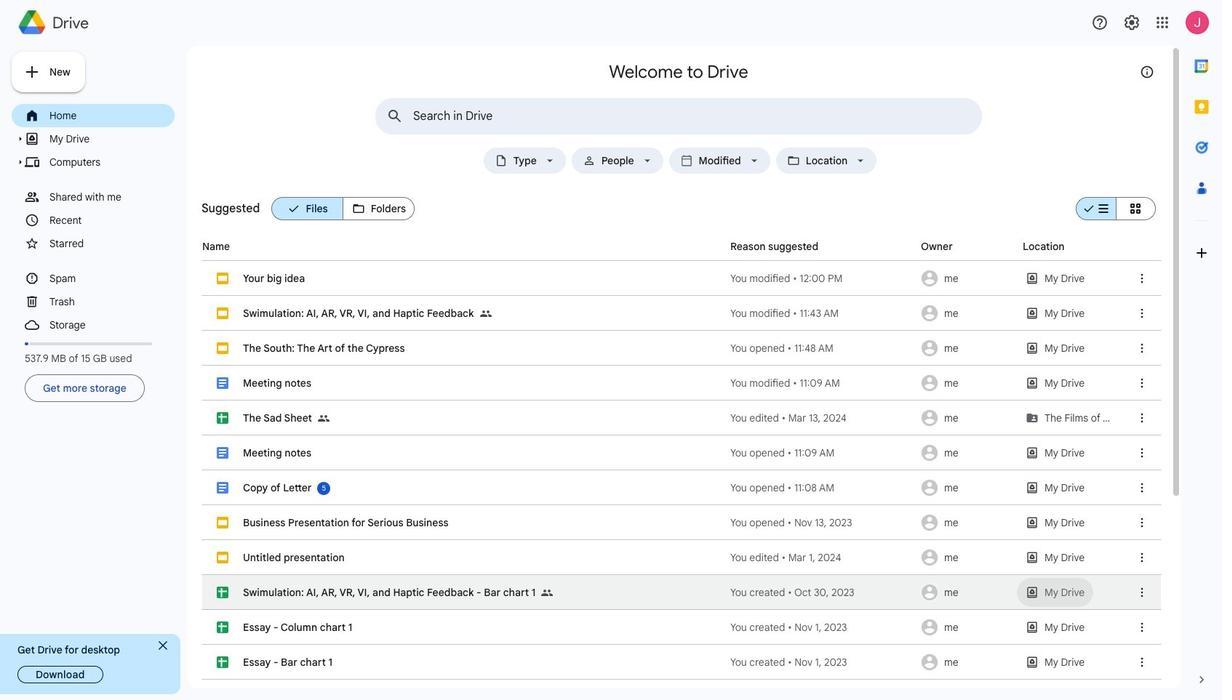 Task type: describe. For each thing, give the bounding box(es) containing it.
google sheets image for you created • nov 1, 2023 element for 12th owned by me element
[[217, 657, 228, 669]]

12 cell from the top
[[202, 645, 1161, 680]]

trashed items element
[[49, 293, 172, 311]]

11 cell from the top
[[202, 611, 1161, 645]]

Search in Drive field
[[413, 109, 949, 124]]

modified element
[[696, 155, 744, 167]]

owned by me element for you opened • 11:09 am element
[[917, 436, 1019, 471]]

google docs image
[[217, 482, 228, 494]]

owned by me element for you opened • 11:48 am element
[[917, 331, 1019, 366]]

you created • nov 1, 2023 element for 2nd owned by me element from the bottom of the page
[[731, 621, 917, 635]]

type element
[[511, 155, 540, 167]]

google sheets: the sad sheet element
[[243, 412, 312, 425]]

google docs: meeting notes element for google docs icon corresponding to you modified • 11:09 am element
[[243, 377, 311, 390]]

google sheets image for 2nd owned by me element from the bottom of the page
[[217, 622, 228, 634]]

owned by me element for you created • oct 30, 2023 element
[[917, 576, 1019, 611]]

google slides: business presentation for serious business element
[[243, 517, 449, 530]]

google sheets image for you edited • mar 13, 2024 element owned by me element
[[217, 413, 228, 424]]

google sheets: swimulation: ai, ar, vr, vi, and haptic feedback - bar chart 1 element
[[243, 586, 536, 600]]

9 cell from the top
[[202, 541, 1161, 576]]

you modified • 12:00 pm element
[[731, 271, 917, 286]]

pet resume shared google docs image
[[243, 680, 303, 701]]

you created • oct 30, 2023 element
[[731, 586, 917, 600]]

you edited • mar 1, 2024 element
[[731, 551, 917, 565]]

owned by me element for you modified • 12:00 pm element
[[917, 261, 1019, 296]]

recent items element
[[49, 211, 172, 230]]

11 owned by me element from the top
[[917, 611, 1019, 645]]

google slides: swimulation: ai, ar, vr, vi, and haptic feedback element
[[243, 307, 474, 320]]

google slides: your big idea element
[[243, 272, 305, 285]]

List radio
[[1076, 191, 1116, 226]]

google sheets: essay - column chart 1 element
[[243, 621, 352, 635]]

google docs: copy of letter element
[[243, 482, 312, 495]]

you modified • 11:43 am element
[[731, 306, 917, 321]]

google slides image for google slides: untitled presentation element
[[217, 552, 228, 564]]

computers element
[[49, 153, 172, 172]]

shared image inside image
[[542, 588, 553, 600]]

owned by me element for you opened • nov 13, 2023 element
[[917, 506, 1019, 541]]

google sheets image for you created • oct 30, 2023 element
[[217, 587, 228, 599]]

owned by me element for you edited • mar 13, 2024 element
[[917, 401, 1019, 436]]



Task type: vqa. For each thing, say whether or not it's contained in the screenshot.
Showing viewer. element
no



Task type: locate. For each thing, give the bounding box(es) containing it.
3 cell from the top
[[202, 331, 1161, 366]]

1 vertical spatial google docs: meeting notes element
[[243, 447, 311, 460]]

9 owned by me element from the top
[[917, 541, 1019, 576]]

owned by me element for you modified • 11:09 am element
[[917, 366, 1019, 401]]

12 owned by me element from the top
[[917, 645, 1019, 680]]

google docs image for you opened • 11:09 am element
[[217, 448, 228, 459]]

3 owned by me element from the top
[[917, 331, 1019, 366]]

6 owned by me element from the top
[[917, 436, 1019, 471]]

1 google slides image from the top
[[217, 273, 228, 285]]

Folders radio
[[343, 191, 415, 226]]

google docs: meeting notes element up google docs: copy of letter element
[[243, 447, 311, 460]]

2 cell from the top
[[202, 296, 1161, 331]]

google docs: meeting notes element up the google sheets: the sad sheet element
[[243, 377, 311, 390]]

2 google sheets image from the top
[[217, 657, 228, 669]]

owned by me element for you opened • 11:08 am element
[[917, 471, 1019, 506]]

google slides image for you opened • nov 13, 2023 element
[[217, 517, 228, 529]]

1 vertical spatial google slides image
[[217, 343, 228, 354]]

Files radio
[[272, 191, 343, 226]]

1 you created • nov 1, 2023 element from the top
[[731, 621, 917, 635]]

my drive element
[[49, 130, 172, 148]]

you modified • 11:09 am element
[[731, 376, 917, 391]]

Grid radio
[[1116, 191, 1156, 226]]

tree
[[12, 104, 175, 337]]

1 google slides image from the top
[[217, 308, 228, 319]]

storage element
[[49, 316, 172, 335]]

location element
[[803, 155, 851, 167]]

5 owned by me element from the top
[[917, 401, 1019, 436]]

owned by me element
[[917, 261, 1019, 296], [917, 296, 1019, 331], [917, 331, 1019, 366], [917, 366, 1019, 401], [917, 401, 1019, 436], [917, 436, 1019, 471], [917, 471, 1019, 506], [917, 506, 1019, 541], [917, 541, 1019, 576], [917, 576, 1019, 611], [917, 611, 1019, 645], [917, 645, 1019, 680]]

2 google slides image from the top
[[217, 343, 228, 354]]

navigation
[[12, 104, 175, 405]]

1 owned by me element from the top
[[917, 261, 1019, 296]]

items shared with me element
[[49, 188, 172, 207]]

you edited • mar 13, 2024 element
[[731, 411, 917, 426]]

1 google sheets image from the top
[[217, 413, 228, 424]]

cell
[[202, 261, 1161, 296], [202, 296, 1161, 331], [202, 331, 1161, 366], [202, 366, 1161, 401], [202, 401, 1161, 436], [202, 436, 1161, 471], [202, 471, 1161, 506], [202, 506, 1161, 541], [202, 541, 1161, 576], [202, 576, 1161, 611], [202, 611, 1161, 645], [202, 645, 1161, 680], [202, 680, 1161, 701]]

google docs image for you modified • 11:09 am element
[[217, 378, 228, 389]]

2 google docs: meeting notes element from the top
[[243, 447, 311, 460]]

8 cell from the top
[[202, 506, 1161, 541]]

0 vertical spatial google docs: meeting notes element
[[243, 377, 311, 390]]

google slides: untitled presentation element
[[243, 552, 345, 565]]

google slides image for you modified • 11:43 am element
[[217, 308, 228, 319]]

owned by me element for you modified • 11:43 am element
[[917, 296, 1019, 331]]

google sheets image
[[217, 413, 228, 424], [217, 622, 228, 634]]

1 cell from the top
[[202, 261, 1161, 296]]

6 cell from the top
[[202, 436, 1161, 471]]

7 owned by me element from the top
[[917, 471, 1019, 506]]

0 vertical spatial you created • nov 1, 2023 element
[[731, 621, 917, 635]]

you opened • 11:48 am element
[[731, 341, 917, 356]]

you opened • 11:08 am element
[[731, 481, 917, 496]]

1 vertical spatial you created • nov 1, 2023 element
[[731, 656, 917, 670]]

13 cell from the top
[[202, 680, 1161, 701]]

google docs: meeting notes element for you opened • 11:09 am element's google docs icon
[[243, 447, 311, 460]]

shared image
[[542, 576, 559, 611]]

tree item
[[12, 104, 175, 127]]

0 vertical spatial google slides image
[[217, 273, 228, 285]]

owned by me element for you edited • mar 1, 2024 element at the bottom right of page
[[917, 541, 1019, 576]]

3 google slides image from the top
[[217, 552, 228, 564]]

starred items element
[[49, 234, 172, 253]]

google docs image
[[217, 378, 228, 389], [217, 448, 228, 459]]

shared image
[[480, 296, 497, 331], [480, 309, 492, 320], [318, 401, 335, 436], [318, 413, 330, 425], [542, 588, 553, 600], [303, 680, 320, 701]]

2 google sheets image from the top
[[217, 622, 228, 634]]

tab list
[[1182, 46, 1222, 660]]

google sheets: essay - bar chart 1 element
[[243, 656, 333, 669]]

8 owned by me element from the top
[[917, 506, 1019, 541]]

you opened • nov 13, 2023 element
[[731, 516, 917, 530]]

close image
[[159, 642, 167, 651]]

spam element
[[49, 269, 172, 288]]

4 owned by me element from the top
[[917, 366, 1019, 401]]

google slides: the south: the art of the cypress element
[[243, 342, 405, 355]]

10 owned by me element from the top
[[917, 576, 1019, 611]]

google docs: meeting notes element
[[243, 377, 311, 390], [243, 447, 311, 460]]

google slides image for the google slides: your big idea 'element'
[[217, 273, 228, 285]]

toolbar
[[1154, 46, 1173, 90]]

1 vertical spatial google docs image
[[217, 448, 228, 459]]

google slides image
[[217, 308, 228, 319], [217, 517, 228, 529]]

0 vertical spatial google sheets image
[[217, 587, 228, 599]]

2 you created • nov 1, 2023 element from the top
[[731, 656, 917, 670]]

google sheets image
[[217, 587, 228, 599], [217, 657, 228, 669]]

0 vertical spatial google slides image
[[217, 308, 228, 319]]

2 owned by me element from the top
[[917, 296, 1019, 331]]

2 vertical spatial google slides image
[[217, 552, 228, 564]]

you created • nov 1, 2023 element for 12th owned by me element
[[731, 656, 917, 670]]

10 cell from the top
[[202, 576, 1161, 611]]

1 vertical spatial google slides image
[[217, 517, 228, 529]]

you opened • 11:09 am element
[[731, 446, 917, 461]]

you created • nov 1, 2023 element
[[731, 621, 917, 635], [731, 656, 917, 670]]

support image
[[1091, 14, 1109, 31]]

1 google sheets image from the top
[[217, 587, 228, 599]]

7 cell from the top
[[202, 471, 1161, 506]]

people element
[[599, 155, 637, 167]]

google slides image for "google slides: the south: the art of the cypress" element in the left of the page
[[217, 343, 228, 354]]

0 vertical spatial google docs image
[[217, 378, 228, 389]]

4 cell from the top
[[202, 366, 1161, 401]]

5 cell from the top
[[202, 401, 1161, 436]]

2 google slides image from the top
[[217, 517, 228, 529]]

0 vertical spatial google sheets image
[[217, 413, 228, 424]]

google slides image
[[217, 273, 228, 285], [217, 343, 228, 354], [217, 552, 228, 564]]

1 google docs image from the top
[[217, 378, 228, 389]]

home element
[[49, 106, 172, 125]]

1 vertical spatial google sheets image
[[217, 622, 228, 634]]

1 vertical spatial google sheets image
[[217, 657, 228, 669]]

1 google docs: meeting notes element from the top
[[243, 377, 311, 390]]

2 google docs image from the top
[[217, 448, 228, 459]]



